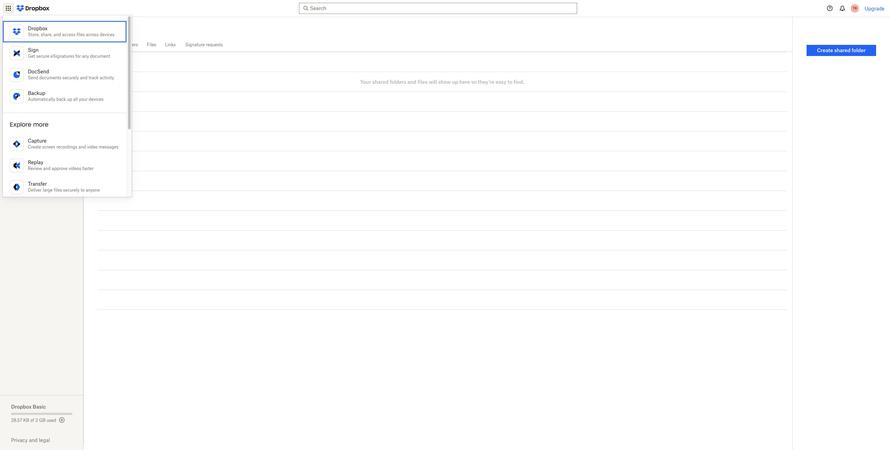 Task type: locate. For each thing, give the bounding box(es) containing it.
docsend
[[28, 69, 49, 74]]

shared inside 'button'
[[835, 47, 851, 53]]

1 vertical spatial to
[[81, 188, 85, 193]]

devices inside dropbox store, share, and access files across devices
[[100, 32, 115, 37]]

find.
[[514, 79, 525, 85]]

store,
[[28, 32, 40, 37]]

create down capture
[[28, 144, 41, 150]]

back
[[56, 97, 66, 102]]

to left anyone
[[81, 188, 85, 193]]

devices right your
[[89, 97, 104, 102]]

shared
[[98, 23, 126, 32], [11, 67, 30, 74]]

requests for signature requests
[[206, 42, 223, 47]]

review
[[28, 166, 42, 171]]

kb
[[23, 418, 29, 423]]

requests down send
[[22, 81, 45, 88]]

1 vertical spatial create
[[28, 144, 41, 150]]

signatures link
[[11, 50, 72, 64]]

photos link
[[11, 36, 72, 50]]

devices up recents link
[[100, 32, 115, 37]]

0 vertical spatial up
[[452, 79, 459, 85]]

0 vertical spatial to
[[508, 79, 513, 85]]

and
[[54, 32, 61, 37], [80, 75, 88, 80], [408, 79, 417, 85], [79, 144, 86, 150], [43, 166, 51, 171], [29, 437, 38, 443]]

and right share,
[[54, 32, 61, 37]]

0 vertical spatial shared
[[98, 23, 126, 32]]

anyone
[[86, 188, 100, 193]]

shared left folder
[[835, 47, 851, 53]]

to
[[508, 79, 513, 85], [81, 188, 85, 193]]

requests right signature
[[206, 42, 223, 47]]

1 vertical spatial dropbox
[[11, 404, 32, 410]]

1 horizontal spatial create
[[818, 47, 834, 53]]

easy
[[496, 79, 507, 85]]

1 vertical spatial shared
[[373, 79, 389, 85]]

faster
[[82, 166, 94, 171]]

upgrade link
[[865, 5, 885, 11]]

large
[[43, 188, 53, 193]]

0 vertical spatial create
[[818, 47, 834, 53]]

backup automatically back up all your devices
[[28, 90, 104, 102]]

privacy and legal
[[11, 437, 50, 443]]

recordings
[[56, 144, 77, 150]]

signature
[[185, 42, 205, 47]]

and right review
[[43, 166, 51, 171]]

files inside dropbox store, share, and access files across devices
[[77, 32, 85, 37]]

and left legal
[[29, 437, 38, 443]]

folders
[[124, 42, 138, 47]]

files right 'large'
[[54, 188, 62, 193]]

0 vertical spatial dropbox
[[28, 25, 47, 31]]

your shared folders and files will show up here so they're easy to find.
[[360, 79, 525, 85]]

get
[[28, 54, 35, 59]]

legal
[[39, 437, 50, 443]]

all files link
[[11, 23, 84, 34]]

1 horizontal spatial shared
[[98, 23, 126, 32]]

deliver
[[28, 188, 42, 193]]

0 vertical spatial securely
[[63, 75, 79, 80]]

0 horizontal spatial to
[[81, 188, 85, 193]]

1 vertical spatial up
[[67, 97, 72, 102]]

0 horizontal spatial up
[[67, 97, 72, 102]]

privacy and legal link
[[11, 437, 84, 443]]

files
[[20, 25, 31, 32], [77, 32, 85, 37], [418, 79, 428, 85], [33, 95, 44, 102], [54, 188, 62, 193]]

up left all
[[67, 97, 72, 102]]

will
[[429, 79, 437, 85]]

automatically
[[28, 97, 55, 102]]

any
[[82, 54, 89, 59]]

requests inside "link"
[[22, 81, 45, 88]]

up left here
[[452, 79, 459, 85]]

1 horizontal spatial requests
[[206, 42, 223, 47]]

document
[[90, 54, 110, 59]]

1 horizontal spatial shared
[[835, 47, 851, 53]]

deleted
[[11, 95, 32, 102]]

and left track
[[80, 75, 88, 80]]

0 horizontal spatial create
[[28, 144, 41, 150]]

securely left anyone
[[63, 188, 80, 193]]

shared up recents link
[[98, 23, 126, 32]]

0 horizontal spatial shared
[[373, 79, 389, 85]]

capture create screen recordings and video messages
[[28, 138, 118, 150]]

files right all
[[20, 25, 31, 32]]

files left will
[[418, 79, 428, 85]]

securely up backup automatically back up all your devices
[[63, 75, 79, 80]]

devices
[[100, 32, 115, 37], [89, 97, 104, 102]]

tab list
[[98, 38, 793, 52]]

replay review and approve videos faster
[[28, 159, 94, 171]]

1 vertical spatial shared
[[11, 67, 30, 74]]

dropbox inside dropbox store, share, and access files across devices
[[28, 25, 47, 31]]

backup
[[28, 90, 45, 96]]

create left folder
[[818, 47, 834, 53]]

files left across
[[77, 32, 85, 37]]

0 vertical spatial devices
[[100, 32, 115, 37]]

basic
[[33, 404, 46, 410]]

deleted files
[[11, 95, 44, 102]]

securely
[[63, 75, 79, 80], [63, 188, 80, 193]]

1 vertical spatial devices
[[89, 97, 104, 102]]

shared right "your"
[[373, 79, 389, 85]]

files inside transfer deliver large files securely to anyone
[[54, 188, 62, 193]]

create inside capture create screen recordings and video messages
[[28, 144, 41, 150]]

0 vertical spatial requests
[[206, 42, 223, 47]]

dropbox basic
[[11, 404, 46, 410]]

0 vertical spatial shared
[[835, 47, 851, 53]]

links link
[[165, 38, 176, 51]]

of
[[30, 418, 34, 423]]

files
[[147, 42, 156, 47]]

0 horizontal spatial requests
[[22, 81, 45, 88]]

video
[[87, 144, 98, 150]]

requests inside 'link'
[[206, 42, 223, 47]]

dropbox up 28.57
[[11, 404, 32, 410]]

create shared folder
[[818, 47, 866, 53]]

2
[[35, 418, 38, 423]]

and left video
[[79, 144, 86, 150]]

0 horizontal spatial shared
[[11, 67, 30, 74]]

access
[[62, 32, 75, 37]]

dropbox up store,
[[28, 25, 47, 31]]

and right folders
[[408, 79, 417, 85]]

1 vertical spatial requests
[[22, 81, 45, 88]]

gb
[[39, 418, 46, 423]]

requests
[[206, 42, 223, 47], [22, 81, 45, 88]]

recents
[[98, 42, 115, 47]]

shared up send
[[11, 67, 30, 74]]

signature requests
[[185, 42, 223, 47]]

transfer deliver large files securely to anyone
[[28, 181, 100, 193]]

sign get secure esignatures for any document
[[28, 47, 110, 59]]

shared
[[835, 47, 851, 53], [373, 79, 389, 85]]

shared for your
[[373, 79, 389, 85]]

your
[[360, 79, 371, 85]]

messages
[[99, 144, 118, 150]]

to left find.
[[508, 79, 513, 85]]

more
[[33, 121, 49, 128]]

1 vertical spatial securely
[[63, 188, 80, 193]]



Task type: vqa. For each thing, say whether or not it's contained in the screenshot.
The Videos
yes



Task type: describe. For each thing, give the bounding box(es) containing it.
videos
[[69, 166, 81, 171]]

links
[[165, 42, 176, 47]]

28.57
[[11, 418, 22, 423]]

for
[[76, 54, 81, 59]]

securely inside transfer deliver large files securely to anyone
[[63, 188, 80, 193]]

1 horizontal spatial up
[[452, 79, 459, 85]]

shared for create
[[835, 47, 851, 53]]

transfer
[[28, 181, 47, 187]]

1 horizontal spatial to
[[508, 79, 513, 85]]

get more space image
[[58, 416, 66, 424]]

to inside transfer deliver large files securely to anyone
[[81, 188, 85, 193]]

devices inside backup automatically back up all your devices
[[89, 97, 104, 102]]

file requests link
[[11, 78, 72, 92]]

share,
[[41, 32, 52, 37]]

all
[[73, 97, 78, 102]]

signature requests link
[[184, 38, 224, 51]]

and inside capture create screen recordings and video messages
[[79, 144, 86, 150]]

files down file requests "link"
[[33, 95, 44, 102]]

screen
[[42, 144, 55, 150]]

and inside dropbox store, share, and access files across devices
[[54, 32, 61, 37]]

files link
[[147, 38, 157, 51]]

signatures
[[11, 53, 40, 60]]

and inside docsend send documents securely and track activity
[[80, 75, 88, 80]]

photos
[[11, 39, 29, 46]]

all files
[[11, 25, 31, 32]]

and inside replay review and approve videos faster
[[43, 166, 51, 171]]

sign
[[28, 47, 39, 53]]

esignatures
[[50, 54, 74, 59]]

upgrade
[[865, 5, 885, 11]]

explore more
[[10, 121, 49, 128]]

recents link
[[98, 38, 115, 51]]

send
[[28, 75, 38, 80]]

here
[[460, 79, 470, 85]]

show
[[439, 79, 451, 85]]

privacy
[[11, 437, 28, 443]]

dropbox for store,
[[28, 25, 47, 31]]

up inside backup automatically back up all your devices
[[67, 97, 72, 102]]

file
[[11, 81, 21, 88]]

explore
[[10, 121, 31, 128]]

approve
[[52, 166, 67, 171]]

folder
[[852, 47, 866, 53]]

track
[[89, 75, 99, 80]]

create inside create shared folder 'button'
[[818, 47, 834, 53]]

activity
[[100, 75, 114, 80]]

replay
[[28, 159, 43, 165]]

dropbox store, share, and access files across devices
[[28, 25, 115, 37]]

they're
[[478, 79, 495, 85]]

tab list containing recents
[[98, 38, 793, 52]]

28.57 kb of 2 gb used
[[11, 418, 56, 423]]

global header element
[[0, 0, 891, 17]]

your
[[79, 97, 88, 102]]

folders link
[[123, 38, 139, 51]]

docsend send documents securely and track activity
[[28, 69, 114, 80]]

documents
[[39, 75, 61, 80]]

all
[[11, 25, 18, 32]]

requests for file requests
[[22, 81, 45, 88]]

securely inside docsend send documents securely and track activity
[[63, 75, 79, 80]]

used
[[47, 418, 56, 423]]

file requests
[[11, 81, 45, 88]]

secure
[[36, 54, 49, 59]]

across
[[86, 32, 99, 37]]

dropbox for basic
[[11, 404, 32, 410]]

create shared folder button
[[807, 45, 877, 56]]

shared link
[[11, 64, 72, 78]]

so
[[472, 79, 477, 85]]

folders
[[390, 79, 407, 85]]

dropbox logo - go to the homepage image
[[14, 3, 52, 14]]

deleted files link
[[11, 92, 72, 105]]

capture
[[28, 138, 47, 144]]



